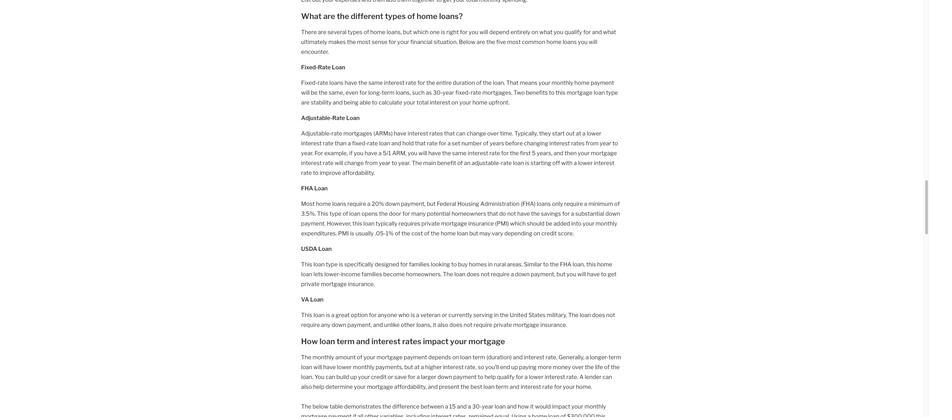 Task type: vqa. For each thing, say whether or not it's contained in the screenshot.
right
yes



Task type: describe. For each thing, give the bounding box(es) containing it.
your down duration in the top of the page
[[459, 99, 471, 106]]

are right below
[[477, 39, 485, 45]]

is inside most home loans require a 20% down payment, but federal housing administration (fha) loans only require a minimum of 3.5%. this type of loan opens the door for many potential homeowners that do not have the savings for a substantial down payment. however, this loan typically requires private mortgage insurance (pmi) which should be added into your monthly expenditures. pmi is usually .05-1% of the cost of the home loan but may vary depending on credit score.
[[350, 230, 354, 237]]

such
[[412, 89, 425, 96]]

have inside most home loans require a 20% down payment, but federal housing administration (fha) loans only require a minimum of 3.5%. this type of loan opens the door for many potential homeowners that do not have the savings for a substantial down payment. however, this loan typically requires private mortgage insurance (pmi) which should be added into your monthly expenditures. pmi is usually .05-1% of the cost of the home loan but may vary depending on credit score.
[[517, 211, 530, 217]]

year inside fixed-rate loans have the same interest rate for the entire duration of the loan. that means your monthly home payment will be the same, even for long-term loans, such as 30-year fixed-rate mortgages. two benefits to this mortgage loan type are stability and being able to calculate your total interest on your home upfront.
[[443, 89, 454, 96]]

year inside the below table demonstrates the difference between a 15 and a 30-year loan and how it would impact your monthly mortgage payment if all other variables, including interest rates, remained equal. using a home loan of $300,000 thi
[[482, 404, 493, 411]]

monthly inside most home loans require a 20% down payment, but federal housing administration (fha) loans only require a minimum of 3.5%. this type of loan opens the door for many potential homeowners that do not have the savings for a substantial down payment. however, this loan typically requires private mortgage insurance (pmi) which should be added into your monthly expenditures. pmi is usually .05-1% of the cost of the home loan but may vary depending on credit score.
[[596, 221, 617, 227]]

affordability,
[[394, 384, 427, 391]]

first
[[520, 150, 531, 157]]

sense
[[372, 39, 387, 45]]

be inside most home loans require a 20% down payment, but federal housing administration (fha) loans only require a minimum of 3.5%. this type of loan opens the door for many potential homeowners that do not have the savings for a substantial down payment. however, this loan typically requires private mortgage insurance (pmi) which should be added into your monthly expenditures. pmi is usually .05-1% of the cost of the home loan but may vary depending on credit score.
[[546, 221, 552, 227]]

this for type
[[301, 261, 312, 268]]

housing
[[458, 201, 479, 208]]

added
[[554, 221, 570, 227]]

your up 'benefits'
[[539, 80, 551, 86]]

start
[[552, 130, 565, 137]]

improve
[[320, 170, 341, 176]]

loans, inside fixed-rate loans have the same interest rate for the entire duration of the loan. that means your monthly home payment will be the same, even for long-term loans, such as 30-year fixed-rate mortgages. two benefits to this mortgage loan type are stability and being able to calculate your total interest on your home upfront.
[[396, 89, 411, 96]]

of right minimum
[[614, 201, 620, 208]]

payment, inside the this loan type is specifically designed for families looking to buy homes in rural areas. similar to the fha loan, this home loan lets lower-income families become homeowners. the loan does not require a down payment, but you will have to get private mortgage insurance.
[[531, 271, 555, 278]]

a left the larger
[[417, 374, 420, 381]]

may
[[479, 230, 491, 237]]

a right than on the top of the page
[[348, 140, 351, 147]]

you'll
[[485, 364, 499, 371]]

total
[[417, 99, 429, 106]]

the inside the below table demonstrates the difference between a 15 and a 30-year loan and how it would impact your monthly mortgage payment if all other variables, including interest rates, remained equal. using a home loan of $300,000 thi
[[382, 404, 391, 411]]

monthly inside fixed-rate loans have the same interest rate for the entire duration of the loan. that means your monthly home payment will be the same, even for long-term loans, such as 30-year fixed-rate mortgages. two benefits to this mortgage loan type are stability and being able to calculate your total interest on your home upfront.
[[552, 80, 573, 86]]

if inside adjustable-rate mortgages (arms) have interest rates that can change over time. typically, they start out at a lower interest rate than a fixed-rate loan and hold that rate for a set number of years before changing interest rates from year to year. for example, if you have a 5/1 arm, you will have the same interest rate for the first 5 years, and then your mortgage interest rate will change from year to year. the main benefit of an adjustable-rate loan is starting off with a lower interest rate to improve affordability.
[[349, 150, 353, 157]]

the up able
[[358, 80, 367, 86]]

affordability.
[[342, 170, 375, 176]]

0 vertical spatial types
[[385, 11, 406, 21]]

then
[[565, 150, 577, 157]]

long-
[[368, 89, 382, 96]]

the left the "five"
[[486, 39, 495, 45]]

as
[[426, 89, 432, 96]]

mortgage inside the this loan type is specifically designed for families looking to buy homes in rural areas. similar to the fha loan, this home loan lets lower-income families become homeowners. the loan does not require a down payment, but you will have to get private mortgage insurance.
[[321, 281, 347, 288]]

payment, inside this loan is a great option for anyone who is a veteran or currently serving in the united states military. the loan does not require any down payment, and unlike other loans, it also does not require private mortgage insurance.
[[347, 322, 372, 329]]

fixed- inside fixed-rate loans have the same interest rate for the entire duration of the loan. that means your monthly home payment will be the same, even for long-term loans, such as 30-year fixed-rate mortgages. two benefits to this mortgage loan type are stability and being able to calculate your total interest on your home upfront.
[[455, 89, 471, 96]]

the down requires
[[401, 230, 410, 237]]

same inside adjustable-rate mortgages (arms) have interest rates that can change over time. typically, they start out at a lower interest rate than a fixed-rate loan and hold that rate for a set number of years before changing interest rates from year to year. for example, if you have a 5/1 arm, you will have the same interest rate for the first 5 years, and then your mortgage interest rate will change from year to year. the main benefit of an adjustable-rate loan is starting off with a lower interest rate to improve affordability.
[[452, 150, 467, 157]]

benefit
[[437, 160, 456, 167]]

most home loans require a 20% down payment, but federal housing administration (fha) loans only require a minimum of 3.5%. this type of loan opens the door for many potential homeowners that do not have the savings for a substantial down payment. however, this loan typically requires private mortgage insurance (pmi) which should be added into your monthly expenditures. pmi is usually .05-1% of the cost of the home loan but may vary depending on credit score.
[[301, 201, 620, 237]]

arm,
[[392, 150, 407, 157]]

or inside the monthly amount of your mortgage payment depends on loan term (duration) and interest rate. generally, a longer-term loan will have lower monthly payments, but at a higher interest rate, so you'll end up paying more money over the life of the loan. you can build up your credit or save for a larger down payment to help qualify for a lower interest rate. a lender can also help determine your mortgage affordability, and present the best loan term and interest rate for your home.
[[388, 374, 393, 381]]

the inside adjustable-rate mortgages (arms) have interest rates that can change over time. typically, they start out at a lower interest rate than a fixed-rate loan and hold that rate for a set number of years before changing interest rates from year to year. for example, if you have a 5/1 arm, you will have the same interest rate for the first 5 years, and then your mortgage interest rate will change from year to year. the main benefit of an adjustable-rate loan is starting off with a lower interest rate to improve affordability.
[[412, 160, 422, 167]]

different
[[351, 11, 383, 21]]

0 horizontal spatial help
[[313, 384, 324, 391]]

larger
[[421, 374, 436, 381]]

how
[[518, 404, 529, 411]]

the up stability
[[319, 89, 328, 96]]

entirely
[[511, 29, 530, 35]]

and inside this loan is a great option for anyone who is a veteran or currently serving in the united states military. the loan does not require any down payment, and unlike other loans, it also does not require private mortgage insurance.
[[373, 322, 383, 329]]

rate up such
[[406, 80, 416, 86]]

your left home.
[[563, 384, 575, 391]]

before
[[505, 140, 523, 147]]

rate inside the monthly amount of your mortgage payment depends on loan term (duration) and interest rate. generally, a longer-term loan will have lower monthly payments, but at a higher interest rate, so you'll end up paying more money over the life of the loan. you can build up your credit or save for a larger down payment to help qualify for a lower interest rate. a lender can also help determine your mortgage affordability, and present the best loan term and interest rate for your home.
[[542, 384, 553, 391]]

for
[[315, 150, 323, 157]]

loan down makes
[[332, 64, 345, 71]]

qualify inside the monthly amount of your mortgage payment depends on loan term (duration) and interest rate. generally, a longer-term loan will have lower monthly payments, but at a higher interest rate, so you'll end up paying more money over the life of the loan. you can build up your credit or save for a larger down payment to help qualify for a lower interest rate. a lender can also help determine your mortgage affordability, and present the best loan term and interest rate for your home.
[[497, 374, 515, 381]]

of inside fixed-rate loans have the same interest rate for the entire duration of the loan. that means your monthly home payment will be the same, even for long-term loans, such as 30-year fixed-rate mortgages. two benefits to this mortgage loan type are stability and being able to calculate your total interest on your home upfront.
[[476, 80, 482, 86]]

mortgages
[[343, 130, 372, 137]]

a up remained
[[468, 404, 471, 411]]

it inside the below table demonstrates the difference between a 15 and a 30-year loan and how it would impact your monthly mortgage payment if all other variables, including interest rates, remained equal. using a home loan of $300,000 thi
[[530, 404, 534, 411]]

1 vertical spatial families
[[362, 271, 382, 278]]

on inside the monthly amount of your mortgage payment depends on loan term (duration) and interest rate. generally, a longer-term loan will have lower monthly payments, but at a higher interest rate, so you'll end up paying more money over the life of the loan. you can build up your credit or save for a larger down payment to help qualify for a lower interest rate. a lender can also help determine your mortgage affordability, and present the best loan term and interest rate for your home.
[[452, 355, 459, 361]]

the up as
[[426, 80, 435, 86]]

table
[[330, 404, 343, 411]]

for inside this loan is a great option for anyone who is a veteran or currently serving in the united states military. the loan does not require any down payment, and unlike other loans, it also does not require private mortgage insurance.
[[369, 312, 377, 319]]

in inside this loan is a great option for anyone who is a veteran or currently serving in the united states military. the loan does not require any down payment, and unlike other loans, it also does not require private mortgage insurance.
[[494, 312, 499, 319]]

of right 1%
[[395, 230, 400, 237]]

which inside the there are several types of home loans, but which one is right for you will depend entirely on what you qualify for and what ultimately makes the most sense for your financial situation. below are the five most common home loans you will encounter.
[[413, 29, 429, 35]]

is inside the there are several types of home loans, but which one is right for you will depend entirely on what you qualify for and what ultimately makes the most sense for your financial situation. below are the five most common home loans you will encounter.
[[441, 29, 445, 35]]

several
[[328, 29, 347, 35]]

0 horizontal spatial can
[[326, 374, 335, 381]]

this inside most home loans require a 20% down payment, but federal housing administration (fha) loans only require a minimum of 3.5%. this type of loan opens the door for many potential homeowners that do not have the savings for a substantial down payment. however, this loan typically requires private mortgage insurance (pmi) which should be added into your monthly expenditures. pmi is usually .05-1% of the cost of the home loan but may vary depending on credit score.
[[352, 221, 362, 227]]

down inside the this loan type is specifically designed for families looking to buy homes in rural areas. similar to the fha loan, this home loan lets lower-income families become homeowners. the loan does not require a down payment, but you will have to get private mortgage insurance.
[[515, 271, 530, 278]]

is inside the this loan type is specifically designed for families looking to buy homes in rural areas. similar to the fha loan, this home loan lets lower-income families become homeowners. the loan does not require a down payment, but you will have to get private mortgage insurance.
[[339, 261, 343, 268]]

1 horizontal spatial rates
[[429, 130, 443, 137]]

than
[[335, 140, 347, 147]]

a right the with
[[574, 160, 577, 167]]

option
[[351, 312, 368, 319]]

other inside this loan is a great option for anyone who is a veteran or currently serving in the united states military. the loan does not require any down payment, and unlike other loans, it also does not require private mortgage insurance.
[[401, 322, 415, 329]]

is right who
[[411, 312, 415, 319]]

rate down duration in the top of the page
[[471, 89, 481, 96]]

substantial
[[575, 211, 604, 217]]

so
[[478, 364, 484, 371]]

1 what from the left
[[540, 29, 553, 35]]

the up benefit
[[442, 150, 451, 157]]

loans inside fixed-rate loans have the same interest rate for the entire duration of the loan. that means your monthly home payment will be the same, even for long-term loans, such as 30-year fixed-rate mortgages. two benefits to this mortgage loan type are stability and being able to calculate your total interest on your home upfront.
[[329, 80, 343, 86]]

interest inside the below table demonstrates the difference between a 15 and a 30-year loan and how it would impact your monthly mortgage payment if all other variables, including interest rates, remained equal. using a home loan of $300,000 thi
[[431, 414, 452, 418]]

lower right the with
[[578, 160, 593, 167]]

0 horizontal spatial rates
[[402, 337, 421, 346]]

a left great
[[331, 312, 334, 319]]

however,
[[327, 221, 351, 227]]

will inside fixed-rate loans have the same interest rate for the entire duration of the loan. that means your monthly home payment will be the same, even for long-term loans, such as 30-year fixed-rate mortgages. two benefits to this mortgage loan type are stability and being able to calculate your total interest on your home upfront.
[[301, 89, 310, 96]]

down up door
[[385, 201, 400, 208]]

using
[[512, 414, 526, 418]]

many
[[411, 211, 426, 217]]

0 horizontal spatial from
[[365, 160, 378, 167]]

qualify inside the there are several types of home loans, but which one is right for you will depend entirely on what you qualify for and what ultimately makes the most sense for your financial situation. below are the five most common home loans you will encounter.
[[565, 29, 582, 35]]

usda
[[301, 246, 317, 253]]

15
[[449, 404, 456, 411]]

rate up fha loan
[[301, 170, 312, 176]]

1 horizontal spatial help
[[485, 374, 496, 381]]

the left best
[[461, 384, 469, 391]]

they
[[539, 130, 551, 137]]

best
[[471, 384, 482, 391]]

not inside most home loans require a 20% down payment, but federal housing administration (fha) loans only require a minimum of 3.5%. this type of loan opens the door for many potential homeowners that do not have the savings for a substantial down payment. however, this loan typically requires private mortgage insurance (pmi) which should be added into your monthly expenditures. pmi is usually .05-1% of the cost of the home loan but may vary depending on credit score.
[[507, 211, 516, 217]]

rate down (arms)
[[367, 140, 378, 147]]

income
[[341, 271, 360, 278]]

1 vertical spatial does
[[592, 312, 605, 319]]

down inside the monthly amount of your mortgage payment depends on loan term (duration) and interest rate. generally, a longer-term loan will have lower monthly payments, but at a higher interest rate, so you'll end up paying more money over the life of the loan. you can build up your credit or save for a larger down payment to help qualify for a lower interest rate. a lender can also help determine your mortgage affordability, and present the best loan term and interest rate for your home.
[[438, 374, 452, 381]]

rate down years
[[489, 150, 500, 157]]

off
[[553, 160, 560, 167]]

fha loan
[[301, 185, 328, 192]]

able
[[360, 99, 371, 106]]

0 horizontal spatial that
[[415, 140, 426, 147]]

0 vertical spatial change
[[467, 130, 486, 137]]

homeowners
[[452, 211, 486, 217]]

a left 15
[[445, 404, 448, 411]]

1 vertical spatial year.
[[398, 160, 411, 167]]

if inside the below table demonstrates the difference between a 15 and a 30-year loan and how it would impact your monthly mortgage payment if all other variables, including interest rates, remained equal. using a home loan of $300,000 thi
[[353, 414, 356, 418]]

0 horizontal spatial up
[[350, 374, 357, 381]]

one
[[430, 29, 440, 35]]

0 vertical spatial rate.
[[546, 355, 558, 361]]

only
[[552, 201, 563, 208]]

type inside fixed-rate loans have the same interest rate for the entire duration of the loan. that means your monthly home payment will be the same, even for long-term loans, such as 30-year fixed-rate mortgages. two benefits to this mortgage loan type are stability and being able to calculate your total interest on your home upfront.
[[606, 89, 618, 96]]

require up opens
[[347, 201, 366, 208]]

five
[[496, 39, 506, 45]]

a inside the this loan type is specifically designed for families looking to buy homes in rural areas. similar to the fha loan, this home loan lets lower-income families become homeowners. the loan does not require a down payment, but you will have to get private mortgage insurance.
[[511, 271, 514, 278]]

5/1
[[383, 150, 391, 157]]

type inside most home loans require a 20% down payment, but federal housing administration (fha) loans only require a minimum of 3.5%. this type of loan opens the door for many potential homeowners that do not have the savings for a substantial down payment. however, this loan typically requires private mortgage insurance (pmi) which should be added into your monthly expenditures. pmi is usually .05-1% of the cost of the home loan but may vary depending on credit score.
[[330, 211, 341, 217]]

difference
[[392, 404, 420, 411]]

require down serving
[[474, 322, 492, 329]]

your left total
[[404, 99, 415, 106]]

remained
[[469, 414, 494, 418]]

of right cost
[[424, 230, 430, 237]]

loan for usda loan
[[318, 246, 332, 253]]

30- inside fixed-rate loans have the same interest rate for the entire duration of the loan. that means your monthly home payment will be the same, even for long-term loans, such as 30-year fixed-rate mortgages. two benefits to this mortgage loan type are stability and being able to calculate your total interest on your home upfront.
[[433, 89, 443, 96]]

years,
[[537, 150, 553, 157]]

of up 'however,'
[[343, 211, 348, 217]]

of left an at the top of the page
[[457, 160, 463, 167]]

who
[[398, 312, 410, 319]]

fixed- for rate
[[301, 64, 318, 71]]

variables,
[[380, 414, 405, 418]]

also inside the monthly amount of your mortgage payment depends on loan term (duration) and interest rate. generally, a longer-term loan will have lower monthly payments, but at a higher interest rate, so you'll end up paying more money over the life of the loan. you can build up your credit or save for a larger down payment to help qualify for a lower interest rate. a lender can also help determine your mortgage affordability, and present the best loan term and interest rate for your home.
[[301, 384, 312, 391]]

common
[[522, 39, 545, 45]]

of right life
[[604, 364, 610, 371]]

paying
[[519, 364, 537, 371]]

potential
[[427, 211, 450, 217]]

more
[[538, 364, 552, 371]]

loan for va loan
[[310, 297, 324, 303]]

the up the should
[[531, 211, 540, 217]]

the right life
[[611, 364, 620, 371]]

equal.
[[495, 414, 510, 418]]

in inside the this loan type is specifically designed for families looking to buy homes in rural areas. similar to the fha loan, this home loan lets lower-income families become homeowners. the loan does not require a down payment, but you will have to get private mortgage insurance.
[[488, 261, 493, 268]]

present
[[439, 384, 459, 391]]

require left any
[[301, 322, 320, 329]]

the left life
[[585, 364, 594, 371]]

including
[[406, 414, 430, 418]]

credit inside the monthly amount of your mortgage payment depends on loan term (duration) and interest rate. generally, a longer-term loan will have lower monthly payments, but at a higher interest rate, so you'll end up paying more money over the life of the loan. you can build up your credit or save for a larger down payment to help qualify for a lower interest rate. a lender can also help determine your mortgage affordability, and present the best loan term and interest rate for your home.
[[371, 374, 387, 381]]

have left 5/1
[[365, 150, 377, 157]]

payment, inside most home loans require a 20% down payment, but federal housing administration (fha) loans only require a minimum of 3.5%. this type of loan opens the door for many potential homeowners that do not have the savings for a substantial down payment. however, this loan typically requires private mortgage insurance (pmi) which should be added into your monthly expenditures. pmi is usually .05-1% of the cost of the home loan but may vary depending on credit score.
[[401, 201, 426, 208]]

between
[[421, 404, 444, 411]]

that
[[506, 80, 519, 86]]

a up into at right
[[571, 211, 574, 217]]

stability
[[311, 99, 332, 106]]

on inside the there are several types of home loans, but which one is right for you will depend entirely on what you qualify for and what ultimately makes the most sense for your financial situation. below are the five most common home loans you will encounter.
[[532, 29, 538, 35]]

have up main
[[428, 150, 441, 157]]

rate up main
[[427, 140, 438, 147]]

this inside most home loans require a 20% down payment, but federal housing administration (fha) loans only require a minimum of 3.5%. this type of loan opens the door for many potential homeowners that do not have the savings for a substantial down payment. however, this loan typically requires private mortgage insurance (pmi) which should be added into your monthly expenditures. pmi is usually .05-1% of the cost of the home loan but may vary depending on credit score.
[[317, 211, 328, 217]]

end
[[500, 364, 510, 371]]

a left 5/1
[[379, 150, 382, 157]]

0 vertical spatial up
[[511, 364, 518, 371]]

loans, inside the there are several types of home loans, but which one is right for you will depend entirely on what you qualify for and what ultimately makes the most sense for your financial situation. below are the five most common home loans you will encounter.
[[387, 29, 402, 35]]

this loan is a great option for anyone who is a veteran or currently serving in the united states military. the loan does not require any down payment, and unlike other loans, it also does not require private mortgage insurance.
[[301, 312, 615, 329]]

expenditures.
[[301, 230, 337, 237]]

should
[[527, 221, 545, 227]]

to inside the monthly amount of your mortgage payment depends on loan term (duration) and interest rate. generally, a longer-term loan will have lower monthly payments, but at a higher interest rate, so you'll end up paying more money over the life of the loan. you can build up your credit or save for a larger down payment to help qualify for a lower interest rate. a lender can also help determine your mortgage affordability, and present the best loan term and interest rate for your home.
[[478, 374, 483, 381]]

great
[[336, 312, 350, 319]]

any
[[321, 322, 331, 329]]

and inside the there are several types of home loans, but which one is right for you will depend entirely on what you qualify for and what ultimately makes the most sense for your financial situation. below are the five most common home loans you will encounter.
[[592, 29, 602, 35]]

2 most from the left
[[507, 39, 521, 45]]

but inside the monthly amount of your mortgage payment depends on loan term (duration) and interest rate. generally, a longer-term loan will have lower monthly payments, but at a higher interest rate, so you'll end up paying more money over the life of the loan. you can build up your credit or save for a larger down payment to help qualify for a lower interest rate. a lender can also help determine your mortgage affordability, and present the best loan term and interest rate for your home.
[[404, 364, 413, 371]]

the down before
[[510, 150, 519, 157]]

a right using
[[528, 414, 531, 418]]

adjustable-rate mortgages (arms) have interest rates that can change over time. typically, they start out at a lower interest rate than a fixed-rate loan and hold that rate for a set number of years before changing interest rates from year to year. for example, if you have a 5/1 arm, you will have the same interest rate for the first 5 years, and then your mortgage interest rate will change from year to year. the main benefit of an adjustable-rate loan is starting off with a lower interest rate to improve affordability.
[[301, 130, 618, 176]]

a left veteran
[[416, 312, 419, 319]]

but inside the there are several types of home loans, but which one is right for you will depend entirely on what you qualify for and what ultimately makes the most sense for your financial situation. below are the five most common home loans you will encounter.
[[403, 29, 412, 35]]

veteran
[[421, 312, 441, 319]]

rate left than on the top of the page
[[323, 140, 334, 147]]

can inside adjustable-rate mortgages (arms) have interest rates that can change over time. typically, they start out at a lower interest rate than a fixed-rate loan and hold that rate for a set number of years before changing interest rates from year to year. for example, if you have a 5/1 arm, you will have the same interest rate for the first 5 years, and then your mortgage interest rate will change from year to year. the main benefit of an adjustable-rate loan is starting off with a lower interest rate to improve affordability.
[[456, 130, 466, 137]]

same inside fixed-rate loans have the same interest rate for the entire duration of the loan. that means your monthly home payment will be the same, even for long-term loans, such as 30-year fixed-rate mortgages. two benefits to this mortgage loan type are stability and being able to calculate your total interest on your home upfront.
[[368, 80, 383, 86]]

the right makes
[[347, 39, 356, 45]]

a left set
[[448, 140, 451, 147]]

states
[[529, 312, 546, 319]]

mortgage inside adjustable-rate mortgages (arms) have interest rates that can change over time. typically, they start out at a lower interest rate than a fixed-rate loan and hold that rate for a set number of years before changing interest rates from year to year. for example, if you have a 5/1 arm, you will have the same interest rate for the first 5 years, and then your mortgage interest rate will change from year to year. the main benefit of an adjustable-rate loan is starting off with a lower interest rate to improve affordability.
[[591, 150, 617, 157]]

2 horizontal spatial can
[[603, 374, 612, 381]]

designed
[[375, 261, 399, 268]]

a down paying
[[525, 374, 528, 381]]

of left years
[[483, 140, 489, 147]]

the right cost
[[431, 230, 440, 237]]

requires
[[399, 221, 420, 227]]

loan down being
[[346, 115, 360, 121]]

1 horizontal spatial families
[[409, 261, 430, 268]]

on inside fixed-rate loans have the same interest rate for the entire duration of the loan. that means your monthly home payment will be the same, even for long-term loans, such as 30-year fixed-rate mortgages. two benefits to this mortgage loan type are stability and being able to calculate your total interest on your home upfront.
[[452, 99, 458, 106]]

0 horizontal spatial does
[[450, 322, 462, 329]]

be inside fixed-rate loans have the same interest rate for the entire duration of the loan. that means your monthly home payment will be the same, even for long-term loans, such as 30-year fixed-rate mortgages. two benefits to this mortgage loan type are stability and being able to calculate your total interest on your home upfront.
[[311, 89, 318, 96]]

years
[[490, 140, 504, 147]]

life
[[595, 364, 603, 371]]

rate down before
[[501, 160, 512, 167]]

impact inside the below table demonstrates the difference between a 15 and a 30-year loan and how it would impact your monthly mortgage payment if all other variables, including interest rates, remained equal. using a home loan of $300,000 thi
[[552, 404, 570, 411]]

a up substantial
[[584, 201, 587, 208]]

have inside fixed-rate loans have the same interest rate for the entire duration of the loan. that means your monthly home payment will be the same, even for long-term loans, such as 30-year fixed-rate mortgages. two benefits to this mortgage loan type are stability and being able to calculate your total interest on your home upfront.
[[345, 80, 357, 86]]

0 horizontal spatial fha
[[301, 185, 313, 192]]

is up any
[[326, 312, 330, 319]]

require inside the this loan type is specifically designed for families looking to buy homes in rural areas. similar to the fha loan, this home loan lets lower-income families become homeowners. the loan does not require a down payment, but you will have to get private mortgage insurance.
[[491, 271, 510, 278]]

buy
[[458, 261, 468, 268]]

down down minimum
[[606, 211, 620, 217]]

other inside the below table demonstrates the difference between a 15 and a 30-year loan and how it would impact your monthly mortgage payment if all other variables, including interest rates, remained equal. using a home loan of $300,000 thi
[[365, 414, 379, 418]]

a right out
[[583, 130, 586, 137]]

your right the amount
[[364, 355, 375, 361]]

require right only
[[564, 201, 583, 208]]

federal
[[437, 201, 456, 208]]

type inside the this loan type is specifically designed for families looking to buy homes in rural areas. similar to the fha loan, this home loan lets lower-income families become homeowners. the loan does not require a down payment, but you will have to get private mortgage insurance.
[[326, 261, 338, 268]]

1 horizontal spatial that
[[444, 130, 455, 137]]

for inside the this loan type is specifically designed for families looking to buy homes in rural areas. similar to the fha loan, this home loan lets lower-income families become homeowners. the loan does not require a down payment, but you will have to get private mortgage insurance.
[[400, 261, 408, 268]]

calculate
[[379, 99, 402, 106]]

of inside the below table demonstrates the difference between a 15 and a 30-year loan and how it would impact your monthly mortgage payment if all other variables, including interest rates, remained equal. using a home loan of $300,000 thi
[[561, 414, 566, 418]]



Task type: locate. For each thing, give the bounding box(es) containing it.
your inside adjustable-rate mortgages (arms) have interest rates that can change over time. typically, they start out at a lower interest rate than a fixed-rate loan and hold that rate for a set number of years before changing interest rates from year to year. for example, if you have a 5/1 arm, you will have the same interest rate for the first 5 years, and then your mortgage interest rate will change from year to year. the main benefit of an adjustable-rate loan is starting off with a lower interest rate to improve affordability.
[[578, 150, 590, 157]]

1 horizontal spatial it
[[530, 404, 534, 411]]

loan
[[332, 64, 345, 71], [346, 115, 360, 121], [314, 185, 328, 192], [318, 246, 332, 253], [310, 297, 324, 303]]

0 vertical spatial help
[[485, 374, 496, 381]]

the inside the below table demonstrates the difference between a 15 and a 30-year loan and how it would impact your monthly mortgage payment if all other variables, including interest rates, remained equal. using a home loan of $300,000 thi
[[301, 404, 311, 411]]

0 vertical spatial loan.
[[493, 80, 505, 86]]

down down areas.
[[515, 271, 530, 278]]

at right out
[[576, 130, 581, 137]]

0 vertical spatial which
[[413, 29, 429, 35]]

military.
[[547, 312, 567, 319]]

change up "number"
[[467, 130, 486, 137]]

2 horizontal spatial that
[[487, 211, 498, 217]]

(arms)
[[374, 130, 393, 137]]

adjustable- for rate
[[301, 130, 332, 137]]

lower right out
[[587, 130, 601, 137]]

what
[[540, 29, 553, 35], [603, 29, 616, 35]]

0 horizontal spatial credit
[[371, 374, 387, 381]]

1 most from the left
[[357, 39, 371, 45]]

insurance. inside the this loan type is specifically designed for families looking to buy homes in rural areas. similar to the fha loan, this home loan lets lower-income families become homeowners. the loan does not require a down payment, but you will have to get private mortgage insurance.
[[348, 281, 375, 288]]

0 vertical spatial or
[[442, 312, 447, 319]]

situation.
[[434, 39, 458, 45]]

private inside most home loans require a 20% down payment, but federal housing administration (fha) loans only require a minimum of 3.5%. this type of loan opens the door for many potential homeowners that do not have the savings for a substantial down payment. however, this loan typically requires private mortgage insurance (pmi) which should be added into your monthly expenditures. pmi is usually .05-1% of the cost of the home loan but may vary depending on credit score.
[[422, 221, 440, 227]]

1 vertical spatial be
[[546, 221, 552, 227]]

also inside this loan is a great option for anyone who is a veteran or currently serving in the united states military. the loan does not require any down payment, and unlike other loans, it also does not require private mortgage insurance.
[[438, 322, 448, 329]]

of inside the there are several types of home loans, but which one is right for you will depend entirely on what you qualify for and what ultimately makes the most sense for your financial situation. below are the five most common home loans you will encounter.
[[364, 29, 369, 35]]

year. down arm,
[[398, 160, 411, 167]]

2 vertical spatial loans,
[[416, 322, 432, 329]]

this down va
[[301, 312, 312, 319]]

longer-
[[590, 355, 609, 361]]

1 horizontal spatial over
[[572, 364, 584, 371]]

fha
[[301, 185, 313, 192], [560, 261, 572, 268]]

the up "typically"
[[379, 211, 388, 217]]

credit down payments,
[[371, 374, 387, 381]]

0 horizontal spatial year.
[[301, 150, 313, 157]]

have
[[345, 80, 357, 86], [394, 130, 407, 137], [365, 150, 377, 157], [428, 150, 441, 157], [517, 211, 530, 217], [587, 271, 600, 278], [323, 364, 336, 371]]

help
[[485, 374, 496, 381], [313, 384, 324, 391]]

or right veteran
[[442, 312, 447, 319]]

if right example,
[[349, 150, 353, 157]]

the inside the this loan type is specifically designed for families looking to buy homes in rural areas. similar to the fha loan, this home loan lets lower-income families become homeowners. the loan does not require a down payment, but you will have to get private mortgage insurance.
[[550, 261, 559, 268]]

1 vertical spatial insurance.
[[540, 322, 567, 329]]

get
[[608, 271, 617, 278]]

loan. left 'you'
[[301, 374, 313, 381]]

1 vertical spatial that
[[415, 140, 426, 147]]

will inside the this loan type is specifically designed for families looking to buy homes in rural areas. similar to the fha loan, this home loan lets lower-income families become homeowners. the loan does not require a down payment, but you will have to get private mortgage insurance.
[[578, 271, 586, 278]]

rates
[[429, 130, 443, 137], [571, 140, 585, 147], [402, 337, 421, 346]]

insurance
[[468, 221, 494, 227]]

2 horizontal spatial payment,
[[531, 271, 555, 278]]

duration
[[453, 80, 475, 86]]

require down 'rural'
[[491, 271, 510, 278]]

that up set
[[444, 130, 455, 137]]

rate.
[[546, 355, 558, 361], [567, 374, 578, 381]]

loan inside fixed-rate loans have the same interest rate for the entire duration of the loan. that means your monthly home payment will be the same, even for long-term loans, such as 30-year fixed-rate mortgages. two benefits to this mortgage loan type are stability and being able to calculate your total interest on your home upfront.
[[594, 89, 605, 96]]

do
[[499, 211, 506, 217]]

and
[[592, 29, 602, 35], [333, 99, 343, 106], [391, 140, 401, 147], [554, 150, 563, 157], [373, 322, 383, 329], [356, 337, 370, 346], [513, 355, 523, 361], [428, 384, 438, 391], [510, 384, 520, 391], [457, 404, 467, 411], [507, 404, 517, 411]]

the left united
[[500, 312, 509, 319]]

loan for fha loan
[[314, 185, 328, 192]]

0 vertical spatial in
[[488, 261, 493, 268]]

1 vertical spatial which
[[510, 221, 526, 227]]

which
[[413, 29, 429, 35], [510, 221, 526, 227]]

your down this loan is a great option for anyone who is a veteran or currently serving in the united states military. the loan does not require any down payment, and unlike other loans, it also does not require private mortgage insurance.
[[450, 337, 467, 346]]

mortgage inside this loan is a great option for anyone who is a veteran or currently serving in the united states military. the loan does not require any down payment, and unlike other loans, it also does not require private mortgage insurance.
[[513, 322, 539, 329]]

1 horizontal spatial fha
[[560, 261, 572, 268]]

can down life
[[603, 374, 612, 381]]

1 vertical spatial same
[[452, 150, 467, 157]]

is
[[441, 29, 445, 35], [525, 160, 530, 167], [350, 230, 354, 237], [339, 261, 343, 268], [326, 312, 330, 319], [411, 312, 415, 319]]

would
[[535, 404, 551, 411]]

rate down encounter. at the top left of page
[[318, 64, 331, 71]]

in
[[488, 261, 493, 268], [494, 312, 499, 319]]

makes
[[328, 39, 346, 45]]

rate for fixed-
[[318, 64, 331, 71]]

is inside adjustable-rate mortgages (arms) have interest rates that can change over time. typically, they start out at a lower interest rate than a fixed-rate loan and hold that rate for a set number of years before changing interest rates from year to year. for example, if you have a 5/1 arm, you will have the same interest rate for the first 5 years, and then your mortgage interest rate will change from year to year. the main benefit of an adjustable-rate loan is starting off with a lower interest rate to improve affordability.
[[525, 160, 530, 167]]

rate for adjustable-
[[332, 115, 345, 121]]

which inside most home loans require a 20% down payment, but federal housing administration (fha) loans only require a minimum of 3.5%. this type of loan opens the door for many potential homeowners that do not have the savings for a substantial down payment. however, this loan typically requires private mortgage insurance (pmi) which should be added into your monthly expenditures. pmi is usually .05-1% of the cost of the home loan but may vary depending on credit score.
[[510, 221, 526, 227]]

rates,
[[453, 414, 468, 418]]

0 horizontal spatial in
[[488, 261, 493, 268]]

1 horizontal spatial same
[[452, 150, 467, 157]]

0 horizontal spatial qualify
[[497, 374, 515, 381]]

your up $300,000
[[572, 404, 583, 411]]

below
[[313, 404, 329, 411]]

of down different
[[364, 29, 369, 35]]

0 horizontal spatial private
[[301, 281, 320, 288]]

0 horizontal spatial impact
[[423, 337, 449, 346]]

types
[[385, 11, 406, 21], [348, 29, 363, 35]]

lets
[[314, 271, 323, 278]]

your
[[397, 39, 409, 45], [539, 80, 551, 86], [404, 99, 415, 106], [459, 99, 471, 106], [578, 150, 590, 157], [583, 221, 595, 227], [450, 337, 467, 346], [364, 355, 375, 361], [358, 374, 370, 381], [354, 384, 366, 391], [563, 384, 575, 391], [572, 404, 583, 411]]

30- right as
[[433, 89, 443, 96]]

insurance.
[[348, 281, 375, 288], [540, 322, 567, 329]]

your up demonstrates
[[354, 384, 366, 391]]

0 horizontal spatial at
[[414, 364, 420, 371]]

0 vertical spatial over
[[487, 130, 499, 137]]

encounter.
[[301, 48, 329, 55]]

0 vertical spatial private
[[422, 221, 440, 227]]

adjustable-
[[301, 115, 332, 121], [301, 130, 332, 137]]

mortgage inside fixed-rate loans have the same interest rate for the entire duration of the loan. that means your monthly home payment will be the same, even for long-term loans, such as 30-year fixed-rate mortgages. two benefits to this mortgage loan type are stability and being able to calculate your total interest on your home upfront.
[[567, 89, 593, 96]]

1 horizontal spatial change
[[467, 130, 486, 137]]

can
[[456, 130, 466, 137], [326, 374, 335, 381], [603, 374, 612, 381]]

this for is
[[301, 312, 312, 319]]

1 horizontal spatial this
[[556, 89, 565, 96]]

the left below
[[301, 404, 311, 411]]

0 horizontal spatial families
[[362, 271, 382, 278]]

0 vertical spatial impact
[[423, 337, 449, 346]]

a left higher
[[421, 364, 424, 371]]

payment inside the below table demonstrates the difference between a 15 and a 30-year loan and how it would impact your monthly mortgage payment if all other variables, including interest rates, remained equal. using a home loan of $300,000 thi
[[328, 414, 352, 418]]

depends
[[428, 355, 451, 361]]

this inside the this loan type is specifically designed for families looking to buy homes in rural areas. similar to the fha loan, this home loan lets lower-income families become homeowners. the loan does not require a down payment, but you will have to get private mortgage insurance.
[[586, 261, 596, 268]]

changing
[[524, 140, 548, 147]]

this inside the this loan type is specifically designed for families looking to buy homes in rural areas. similar to the fha loan, this home loan lets lower-income families become homeowners. the loan does not require a down payment, but you will have to get private mortgage insurance.
[[301, 261, 312, 268]]

be up stability
[[311, 89, 318, 96]]

rate. up more
[[546, 355, 558, 361]]

2 vertical spatial type
[[326, 261, 338, 268]]

you
[[469, 29, 478, 35], [554, 29, 563, 35], [578, 39, 588, 45], [354, 150, 364, 157], [408, 150, 417, 157], [567, 271, 576, 278]]

1 vertical spatial other
[[365, 414, 379, 418]]

monthly right means
[[552, 80, 573, 86]]

30- up remained
[[472, 404, 482, 411]]

2 horizontal spatial does
[[592, 312, 605, 319]]

or down payments,
[[388, 374, 393, 381]]

term inside fixed-rate loans have the same interest rate for the entire duration of the loan. that means your monthly home payment will be the same, even for long-term loans, such as 30-year fixed-rate mortgages. two benefits to this mortgage loan type are stability and being able to calculate your total interest on your home upfront.
[[382, 89, 395, 96]]

typically
[[376, 221, 397, 227]]

fha inside the this loan type is specifically designed for families looking to buy homes in rural areas. similar to the fha loan, this home loan lets lower-income families become homeowners. the loan does not require a down payment, but you will have to get private mortgage insurance.
[[560, 261, 572, 268]]

down
[[385, 201, 400, 208], [606, 211, 620, 217], [515, 271, 530, 278], [332, 322, 346, 329], [438, 374, 452, 381]]

of left $300,000
[[561, 414, 566, 418]]

are right what
[[323, 11, 335, 21]]

fha up most
[[301, 185, 313, 192]]

rate up the improve
[[323, 160, 334, 167]]

your inside the below table demonstrates the difference between a 15 and a 30-year loan and how it would impact your monthly mortgage payment if all other variables, including interest rates, remained equal. using a home loan of $300,000 thi
[[572, 404, 583, 411]]

1 vertical spatial type
[[330, 211, 341, 217]]

20%
[[372, 201, 384, 208]]

type
[[606, 89, 618, 96], [330, 211, 341, 217], [326, 261, 338, 268]]

1 horizontal spatial loan.
[[493, 80, 505, 86]]

the down the looking
[[443, 271, 453, 278]]

0 horizontal spatial this
[[352, 221, 362, 227]]

at inside the monthly amount of your mortgage payment depends on loan term (duration) and interest rate. generally, a longer-term loan will have lower monthly payments, but at a higher interest rate, so you'll end up paying more money over the life of the loan. you can build up your credit or save for a larger down payment to help qualify for a lower interest rate. a lender can also help determine your mortgage affordability, and present the best loan term and interest rate for your home.
[[414, 364, 420, 371]]

rates up main
[[429, 130, 443, 137]]

your right build
[[358, 374, 370, 381]]

year. left for
[[301, 150, 313, 157]]

0 vertical spatial that
[[444, 130, 455, 137]]

1 horizontal spatial in
[[494, 312, 499, 319]]

this up usually
[[352, 221, 362, 227]]

save
[[395, 374, 407, 381]]

1 vertical spatial or
[[388, 374, 393, 381]]

1 horizontal spatial or
[[442, 312, 447, 319]]

0 vertical spatial insurance.
[[348, 281, 375, 288]]

1 horizontal spatial also
[[438, 322, 448, 329]]

1 vertical spatial rates
[[571, 140, 585, 147]]

0 vertical spatial does
[[467, 271, 480, 278]]

adjustable- up for
[[301, 130, 332, 137]]

have inside the this loan type is specifically designed for families looking to buy homes in rural areas. similar to the fha loan, this home loan lets lower-income families become homeowners. the loan does not require a down payment, but you will have to get private mortgage insurance.
[[587, 271, 600, 278]]

rates up then
[[571, 140, 585, 147]]

means
[[520, 80, 538, 86]]

2 vertical spatial payment,
[[347, 322, 372, 329]]

a left "20%"
[[367, 201, 371, 208]]

2 fixed- from the top
[[301, 80, 318, 86]]

1 vertical spatial adjustable-
[[301, 130, 332, 137]]

have down (fha)
[[517, 211, 530, 217]]

adjustable-
[[472, 160, 501, 167]]

entire
[[436, 80, 452, 86]]

you inside the this loan type is specifically designed for families looking to buy homes in rural areas. similar to the fha loan, this home loan lets lower-income families become homeowners. the loan does not require a down payment, but you will have to get private mortgage insurance.
[[567, 271, 576, 278]]

depending
[[504, 230, 532, 237]]

0 vertical spatial type
[[606, 89, 618, 96]]

fixed- for rate
[[301, 80, 318, 86]]

time.
[[500, 130, 513, 137]]

the inside the monthly amount of your mortgage payment depends on loan term (duration) and interest rate. generally, a longer-term loan will have lower monthly payments, but at a higher interest rate, so you'll end up paying more money over the life of the loan. you can build up your credit or save for a larger down payment to help qualify for a lower interest rate. a lender can also help determine your mortgage affordability, and present the best loan term and interest rate for your home.
[[301, 355, 311, 361]]

0 vertical spatial it
[[433, 322, 436, 329]]

1 vertical spatial up
[[350, 374, 357, 381]]

are inside fixed-rate loans have the same interest rate for the entire duration of the loan. that means your monthly home payment will be the same, even for long-term loans, such as 30-year fixed-rate mortgages. two benefits to this mortgage loan type are stability and being able to calculate your total interest on your home upfront.
[[301, 99, 310, 106]]

private inside this loan is a great option for anyone who is a veteran or currently serving in the united states military. the loan does not require any down payment, and unlike other loans, it also does not require private mortgage insurance.
[[494, 322, 512, 329]]

this inside this loan is a great option for anyone who is a veteran or currently serving in the united states military. the loan does not require any down payment, and unlike other loans, it also does not require private mortgage insurance.
[[301, 312, 312, 319]]

loan. inside the monthly amount of your mortgage payment depends on loan term (duration) and interest rate. generally, a longer-term loan will have lower monthly payments, but at a higher interest rate, so you'll end up paying more money over the life of the loan. you can build up your credit or save for a larger down payment to help qualify for a lower interest rate. a lender can also help determine your mortgage affordability, and present the best loan term and interest rate for your home.
[[301, 374, 313, 381]]

30- inside the below table demonstrates the difference between a 15 and a 30-year loan and how it would impact your monthly mortgage payment if all other variables, including interest rates, remained equal. using a home loan of $300,000 thi
[[472, 404, 482, 411]]

0 vertical spatial adjustable-
[[301, 115, 332, 121]]

mortgage inside most home loans require a 20% down payment, but federal housing administration (fha) loans only require a minimum of 3.5%. this type of loan opens the door for many potential homeowners that do not have the savings for a substantial down payment. however, this loan typically requires private mortgage insurance (pmi) which should be added into your monthly expenditures. pmi is usually .05-1% of the cost of the home loan but may vary depending on credit score.
[[441, 221, 467, 227]]

home inside the this loan type is specifically designed for families looking to buy homes in rural areas. similar to the fha loan, this home loan lets lower-income families become homeowners. the loan does not require a down payment, but you will have to get private mortgage insurance.
[[597, 261, 612, 268]]

anyone
[[378, 312, 397, 319]]

or
[[442, 312, 447, 319], [388, 374, 393, 381]]

over inside adjustable-rate mortgages (arms) have interest rates that can change over time. typically, they start out at a lower interest rate than a fixed-rate loan and hold that rate for a set number of years before changing interest rates from year to year. for example, if you have a 5/1 arm, you will have the same interest rate for the first 5 years, and then your mortgage interest rate will change from year to year. the main benefit of an adjustable-rate loan is starting off with a lower interest rate to improve affordability.
[[487, 130, 499, 137]]

number
[[461, 140, 482, 147]]

home inside the below table demonstrates the difference between a 15 and a 30-year loan and how it would impact your monthly mortgage payment if all other variables, including interest rates, remained equal. using a home loan of $300,000 thi
[[532, 414, 547, 418]]

with
[[561, 160, 573, 167]]

loan,
[[573, 261, 585, 268]]

set
[[452, 140, 460, 147]]

the down how
[[301, 355, 311, 361]]

out
[[566, 130, 575, 137]]

payment inside fixed-rate loans have the same interest rate for the entire duration of the loan. that means your monthly home payment will be the same, even for long-term loans, such as 30-year fixed-rate mortgages. two benefits to this mortgage loan type are stability and being able to calculate your total interest on your home upfront.
[[591, 80, 614, 86]]

administration
[[480, 201, 520, 208]]

credit
[[542, 230, 557, 237], [371, 374, 387, 381]]

determine
[[326, 384, 353, 391]]

loan. inside fixed-rate loans have the same interest rate for the entire duration of the loan. that means your monthly home payment will be the same, even for long-term loans, such as 30-year fixed-rate mortgages. two benefits to this mortgage loan type are stability and being able to calculate your total interest on your home upfront.
[[493, 80, 505, 86]]

down up present
[[438, 374, 452, 381]]

loan.
[[493, 80, 505, 86], [301, 374, 313, 381]]

0 horizontal spatial over
[[487, 130, 499, 137]]

1 vertical spatial if
[[353, 414, 356, 418]]

not inside the this loan type is specifically designed for families looking to buy homes in rural areas. similar to the fha loan, this home loan lets lower-income families become homeowners. the loan does not require a down payment, but you will have to get private mortgage insurance.
[[481, 271, 490, 278]]

0 vertical spatial 30-
[[433, 89, 443, 96]]

this inside fixed-rate loans have the same interest rate for the entire duration of the loan. that means your monthly home payment will be the same, even for long-term loans, such as 30-year fixed-rate mortgages. two benefits to this mortgage loan type are stability and being able to calculate your total interest on your home upfront.
[[556, 89, 565, 96]]

insurance. inside this loan is a great option for anyone who is a veteran or currently serving in the united states military. the loan does not require any down payment, and unlike other loans, it also does not require private mortgage insurance.
[[540, 322, 567, 329]]

0 vertical spatial from
[[586, 140, 599, 147]]

private
[[422, 221, 440, 227], [301, 281, 320, 288], [494, 322, 512, 329]]

year
[[443, 89, 454, 96], [600, 140, 611, 147], [379, 160, 391, 167], [482, 404, 493, 411]]

0 horizontal spatial rate
[[318, 64, 331, 71]]

it down veteran
[[433, 322, 436, 329]]

looking
[[431, 261, 450, 268]]

loans inside the there are several types of home loans, but which one is right for you will depend entirely on what you qualify for and what ultimately makes the most sense for your financial situation. below are the five most common home loans you will encounter.
[[563, 39, 577, 45]]

1 vertical spatial in
[[494, 312, 499, 319]]

1 vertical spatial payment,
[[531, 271, 555, 278]]

at inside adjustable-rate mortgages (arms) have interest rates that can change over time. typically, they start out at a lower interest rate than a fixed-rate loan and hold that rate for a set number of years before changing interest rates from year to year. for example, if you have a 5/1 arm, you will have the same interest rate for the first 5 years, and then your mortgage interest rate will change from year to year. the main benefit of an adjustable-rate loan is starting off with a lower interest rate to improve affordability.
[[576, 130, 581, 137]]

fixed- inside adjustable-rate mortgages (arms) have interest rates that can change over time. typically, they start out at a lower interest rate than a fixed-rate loan and hold that rate for a set number of years before changing interest rates from year to year. for example, if you have a 5/1 arm, you will have the same interest rate for the first 5 years, and then your mortgage interest rate will change from year to year. the main benefit of an adjustable-rate loan is starting off with a lower interest rate to improve affordability.
[[352, 140, 367, 147]]

same up long-
[[368, 80, 383, 86]]

it inside this loan is a great option for anyone who is a veteran or currently serving in the united states military. the loan does not require any down payment, and unlike other loans, it also does not require private mortgage insurance.
[[433, 322, 436, 329]]

specifically
[[344, 261, 374, 268]]

1 horizontal spatial private
[[422, 221, 440, 227]]

1 vertical spatial 30-
[[472, 404, 482, 411]]

if left the all
[[353, 414, 356, 418]]

change
[[467, 130, 486, 137], [344, 160, 364, 167]]

va loan
[[301, 297, 324, 303]]

0 vertical spatial other
[[401, 322, 415, 329]]

adjustable- down stability
[[301, 115, 332, 121]]

1 vertical spatial it
[[530, 404, 534, 411]]

homes
[[469, 261, 487, 268]]

(duration)
[[487, 355, 512, 361]]

rate up than on the top of the page
[[332, 130, 342, 137]]

that left do
[[487, 211, 498, 217]]

private down the potential
[[422, 221, 440, 227]]

lender
[[585, 374, 602, 381]]

other
[[401, 322, 415, 329], [365, 414, 379, 418]]

payment
[[591, 80, 614, 86], [404, 355, 427, 361], [453, 374, 477, 381], [328, 414, 352, 418]]

which up the depending
[[510, 221, 526, 227]]

the up the several
[[337, 11, 349, 21]]

1 vertical spatial this
[[301, 261, 312, 268]]

2 vertical spatial that
[[487, 211, 498, 217]]

that inside most home loans require a 20% down payment, but federal housing administration (fha) loans only require a minimum of 3.5%. this type of loan opens the door for many potential homeowners that do not have the savings for a substantial down payment. however, this loan typically requires private mortgage insurance (pmi) which should be added into your monthly expenditures. pmi is usually .05-1% of the cost of the home loan but may vary depending on credit score.
[[487, 211, 498, 217]]

1 horizontal spatial 30-
[[472, 404, 482, 411]]

a left longer- at bottom right
[[586, 355, 589, 361]]

example,
[[324, 150, 348, 157]]

areas.
[[507, 261, 523, 268]]

1 horizontal spatial rate.
[[567, 374, 578, 381]]

0 vertical spatial fixed-
[[301, 64, 318, 71]]

1 vertical spatial change
[[344, 160, 364, 167]]

your left financial
[[397, 39, 409, 45]]

your inside the there are several types of home loans, but which one is right for you will depend entirely on what you qualify for and what ultimately makes the most sense for your financial situation. below are the five most common home loans you will encounter.
[[397, 39, 409, 45]]

1 horizontal spatial impact
[[552, 404, 570, 411]]

0 horizontal spatial rate.
[[546, 355, 558, 361]]

0 vertical spatial same
[[368, 80, 383, 86]]

1 vertical spatial loans,
[[396, 89, 411, 96]]

vary
[[492, 230, 503, 237]]

adjustable-rate loan
[[301, 115, 360, 121]]

also down veteran
[[438, 322, 448, 329]]

0 horizontal spatial change
[[344, 160, 364, 167]]

does inside the this loan type is specifically designed for families looking to buy homes in rural areas. similar to the fha loan, this home loan lets lower-income families become homeowners. the loan does not require a down payment, but you will have to get private mortgage insurance.
[[467, 271, 480, 278]]

typically,
[[515, 130, 538, 137]]

2 adjustable- from the top
[[301, 130, 332, 137]]

0 horizontal spatial what
[[540, 29, 553, 35]]

0 vertical spatial be
[[311, 89, 318, 96]]

0 vertical spatial this
[[317, 211, 328, 217]]

2 what from the left
[[603, 29, 616, 35]]

1 horizontal spatial be
[[546, 221, 552, 227]]

1 horizontal spatial types
[[385, 11, 406, 21]]

this right 'benefits'
[[556, 89, 565, 96]]

higher
[[425, 364, 442, 371]]

you
[[315, 374, 325, 381]]

1 horizontal spatial year.
[[398, 160, 411, 167]]

1 adjustable- from the top
[[301, 115, 332, 121]]

the inside this loan is a great option for anyone who is a veteran or currently serving in the united states military. the loan does not require any down payment, and unlike other loans, it also does not require private mortgage insurance.
[[500, 312, 509, 319]]

your inside most home loans require a 20% down payment, but federal housing administration (fha) loans only require a minimum of 3.5%. this type of loan opens the door for many potential homeowners that do not have the savings for a substantial down payment. however, this loan typically requires private mortgage insurance (pmi) which should be added into your monthly expenditures. pmi is usually .05-1% of the cost of the home loan but may vary depending on credit score.
[[583, 221, 595, 227]]

have inside the monthly amount of your mortgage payment depends on loan term (duration) and interest rate. generally, a longer-term loan will have lower monthly payments, but at a higher interest rate, so you'll end up paying more money over the life of the loan. you can build up your credit or save for a larger down payment to help qualify for a lower interest rate. a lender can also help determine your mortgage affordability, and present the best loan term and interest rate for your home.
[[323, 364, 336, 371]]

does
[[467, 271, 480, 278], [592, 312, 605, 319], [450, 322, 462, 329]]

0 vertical spatial payment,
[[401, 201, 426, 208]]

down inside this loan is a great option for anyone who is a veteran or currently serving in the united states military. the loan does not require any down payment, and unlike other loans, it also does not require private mortgage insurance.
[[332, 322, 346, 329]]

are up ultimately
[[318, 29, 326, 35]]

0 vertical spatial if
[[349, 150, 353, 157]]

credit inside most home loans require a 20% down payment, but federal housing administration (fha) loans only require a minimum of 3.5%. this type of loan opens the door for many potential homeowners that do not have the savings for a substantial down payment. however, this loan typically requires private mortgage insurance (pmi) which should be added into your monthly expenditures. pmi is usually .05-1% of the cost of the home loan but may vary depending on credit score.
[[542, 230, 557, 237]]

1 horizontal spatial other
[[401, 322, 415, 329]]

lower down the amount
[[337, 364, 352, 371]]

rate down being
[[332, 115, 345, 121]]

1 horizontal spatial up
[[511, 364, 518, 371]]

for
[[460, 29, 468, 35], [583, 29, 591, 35], [389, 39, 396, 45], [418, 80, 425, 86], [360, 89, 367, 96], [439, 140, 446, 147], [501, 150, 509, 157], [403, 211, 410, 217], [562, 211, 570, 217], [400, 261, 408, 268], [369, 312, 377, 319], [408, 374, 415, 381], [516, 374, 523, 381], [554, 384, 562, 391]]

loans, inside this loan is a great option for anyone who is a veteran or currently serving in the united states military. the loan does not require any down payment, and unlike other loans, it also does not require private mortgage insurance.
[[416, 322, 432, 329]]

monthly up 'you'
[[313, 355, 334, 361]]

1 fixed- from the top
[[301, 64, 318, 71]]

1 horizontal spatial what
[[603, 29, 616, 35]]

adjustable- for rate
[[301, 115, 332, 121]]

0 vertical spatial loans,
[[387, 29, 402, 35]]

lower down paying
[[529, 374, 544, 381]]

the inside this loan is a great option for anyone who is a veteran or currently serving in the united states military. the loan does not require any down payment, and unlike other loans, it also does not require private mortgage insurance.
[[568, 312, 579, 319]]

monthly inside the below table demonstrates the difference between a 15 and a 30-year loan and how it would impact your monthly mortgage payment if all other variables, including interest rates, remained equal. using a home loan of $300,000 thi
[[585, 404, 606, 411]]

types inside the there are several types of home loans, but which one is right for you will depend entirely on what you qualify for and what ultimately makes the most sense for your financial situation. below are the five most common home loans you will encounter.
[[348, 29, 363, 35]]

benefits
[[526, 89, 548, 96]]

this right loan, at the right bottom of the page
[[586, 261, 596, 268]]

or inside this loan is a great option for anyone who is a veteran or currently serving in the united states military. the loan does not require any down payment, and unlike other loans, it also does not require private mortgage insurance.
[[442, 312, 447, 319]]

1 horizontal spatial most
[[507, 39, 521, 45]]

is up 'lower-'
[[339, 261, 343, 268]]

1 horizontal spatial insurance.
[[540, 322, 567, 329]]

at left higher
[[414, 364, 420, 371]]

ultimately
[[301, 39, 327, 45]]

1 vertical spatial qualify
[[497, 374, 515, 381]]

0 horizontal spatial loan.
[[301, 374, 313, 381]]

upfront.
[[489, 99, 510, 106]]

fixed- down "fixed-rate loan" at the left
[[301, 80, 318, 86]]

up right end
[[511, 364, 518, 371]]

on up common
[[532, 29, 538, 35]]

1 vertical spatial at
[[414, 364, 420, 371]]

0 vertical spatial fixed-
[[455, 89, 471, 96]]

on inside most home loans require a 20% down payment, but federal housing administration (fha) loans only require a minimum of 3.5%. this type of loan opens the door for many potential homeowners that do not have the savings for a substantial down payment. however, this loan typically requires private mortgage insurance (pmi) which should be added into your monthly expenditures. pmi is usually .05-1% of the cost of the home loan but may vary depending on credit score.
[[534, 230, 540, 237]]

the left main
[[412, 160, 422, 167]]

but inside the this loan type is specifically designed for families looking to buy homes in rural areas. similar to the fha loan, this home loan lets lower-income families become homeowners. the loan does not require a down payment, but you will have to get private mortgage insurance.
[[557, 271, 566, 278]]

are left stability
[[301, 99, 310, 106]]

payment, up many
[[401, 201, 426, 208]]

0 vertical spatial rates
[[429, 130, 443, 137]]

your down substantial
[[583, 221, 595, 227]]

1 horizontal spatial payment,
[[401, 201, 426, 208]]

0 vertical spatial year.
[[301, 150, 313, 157]]

mortgage inside the below table demonstrates the difference between a 15 and a 30-year loan and how it would impact your monthly mortgage payment if all other variables, including interest rates, remained equal. using a home loan of $300,000 thi
[[301, 414, 327, 418]]

1 vertical spatial impact
[[552, 404, 570, 411]]

will inside the monthly amount of your mortgage payment depends on loan term (duration) and interest rate. generally, a longer-term loan will have lower monthly payments, but at a higher interest rate, so you'll end up paying more money over the life of the loan. you can build up your credit or save for a larger down payment to help qualify for a lower interest rate. a lender can also help determine your mortgage affordability, and present the best loan term and interest rate for your home.
[[314, 364, 322, 371]]

below
[[459, 39, 476, 45]]

1 horizontal spatial qualify
[[565, 29, 582, 35]]

united
[[510, 312, 527, 319]]

generally,
[[559, 355, 585, 361]]

build
[[336, 374, 349, 381]]

of right the amount
[[357, 355, 362, 361]]

monthly down the amount
[[353, 364, 375, 371]]

the up mortgages.
[[483, 80, 492, 86]]

up right build
[[350, 374, 357, 381]]

rate down "fixed-rate loan" at the left
[[318, 80, 328, 86]]

of up financial
[[407, 11, 415, 21]]

have up hold
[[394, 130, 407, 137]]

private inside the this loan type is specifically designed for families looking to buy homes in rural areas. similar to the fha loan, this home loan lets lower-income families become homeowners. the loan does not require a down payment, but you will have to get private mortgage insurance.
[[301, 281, 320, 288]]



